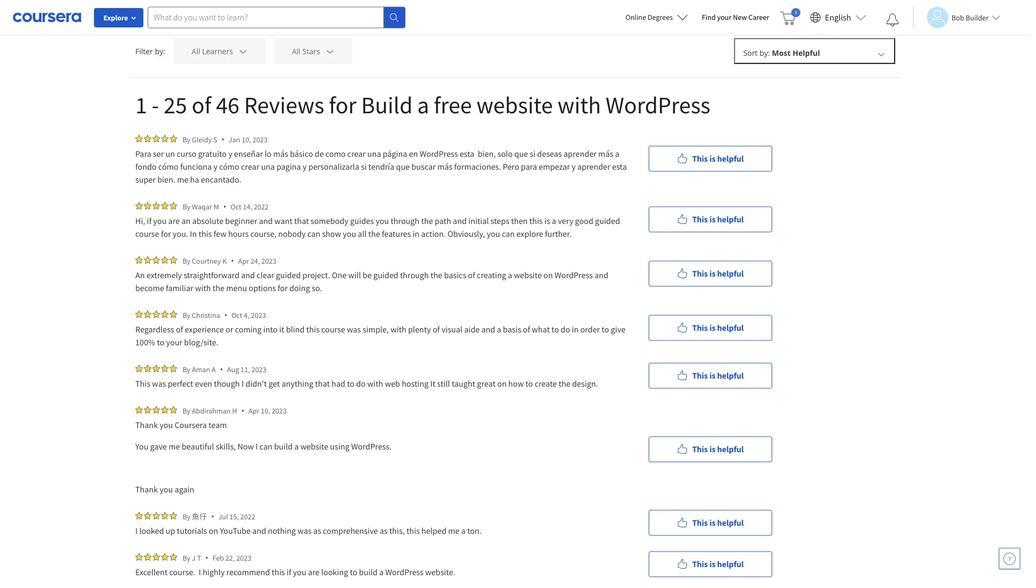 Task type: locate. For each thing, give the bounding box(es) containing it.
by:
[[155, 46, 165, 56], [760, 48, 771, 58]]

chevron down image
[[238, 46, 248, 56], [877, 49, 887, 59]]

an
[[182, 216, 191, 226]]

me right helped
[[449, 526, 460, 536]]

2023 right 11,
[[252, 365, 267, 374]]

can left show
[[308, 228, 321, 239]]

más
[[273, 148, 288, 159], [599, 148, 614, 159], [438, 161, 453, 172]]

0 vertical spatial que
[[515, 148, 529, 159]]

apr left 24,
[[238, 256, 249, 266]]

are left 'looking'
[[308, 567, 320, 578]]

2 vertical spatial was
[[298, 526, 312, 536]]

0 vertical spatial esta
[[460, 148, 475, 159]]

apr right h
[[249, 406, 260, 416]]

0 vertical spatial through
[[391, 216, 420, 226]]

1 horizontal spatial all
[[358, 228, 367, 239]]

bob
[[952, 13, 965, 22]]

by left 魚仔 on the left of page
[[183, 512, 191, 522]]

2 horizontal spatial más
[[599, 148, 614, 159]]

encantado.
[[201, 174, 241, 185]]

y down gratuito
[[214, 161, 218, 172]]

5 this is helpful button from the top
[[649, 363, 773, 389]]

bien.
[[157, 174, 175, 185]]

0 horizontal spatial as
[[314, 526, 321, 536]]

0 horizontal spatial if
[[147, 216, 152, 226]]

build right 'looking'
[[359, 567, 378, 578]]

1 vertical spatial course
[[322, 324, 345, 335]]

website right creating on the left top
[[514, 270, 542, 281]]

by up curso
[[183, 135, 191, 144]]

y
[[229, 148, 233, 159], [214, 161, 218, 172], [303, 161, 307, 172], [572, 161, 576, 172]]

apr for by abdirahman h • apr 10, 2023
[[249, 406, 260, 416]]

filled star image
[[135, 135, 143, 142], [161, 135, 169, 142], [170, 135, 177, 142], [144, 202, 152, 210], [153, 202, 160, 210], [161, 202, 169, 210], [170, 202, 177, 210], [153, 256, 160, 264], [161, 256, 169, 264], [170, 256, 177, 264], [135, 311, 143, 318], [161, 311, 169, 318], [144, 365, 152, 372], [170, 365, 177, 372], [135, 406, 143, 414], [161, 406, 169, 414], [135, 512, 143, 520], [161, 512, 169, 520], [170, 512, 177, 520], [135, 554, 143, 561], [144, 554, 152, 561]]

a inside an extremely straightforward and clear guided project. one will be guided through the basics of creating a website on wordpress and become familiar with the menu options for doing so.
[[508, 270, 513, 281]]

1 vertical spatial are
[[308, 567, 320, 578]]

by up coursera in the left bottom of the page
[[183, 406, 191, 416]]

is for regardless of experience or coming into it blind this course was simple, with plenty of visual aide and a basis of what to do in order to give 100% to your blog/site.
[[710, 323, 716, 334]]

que up para
[[515, 148, 529, 159]]

2 all from the left
[[292, 46, 301, 56]]

is for excellent course.  i highly recommend this if you are looking to build a wordpress website.
[[710, 559, 716, 570]]

chevron down image down show notifications image
[[877, 49, 887, 59]]

course,
[[251, 228, 277, 239]]

guided right the "be"
[[374, 270, 399, 281]]

1 vertical spatial aprender
[[578, 161, 611, 172]]

your right find
[[718, 12, 732, 22]]

by inside by waqar m • oct 14, 2022
[[183, 202, 191, 212]]

filter by:
[[135, 46, 165, 56]]

wordpress inside an extremely straightforward and clear guided project. one will be guided through the basics of creating a website on wordpress and become familiar with the menu options for doing so.
[[555, 270, 593, 281]]

of right basics
[[468, 270, 476, 281]]

you gave me beautiful skills, now i can build a website using wordpress.
[[135, 441, 392, 452]]

1 vertical spatial que
[[396, 161, 410, 172]]

that
[[294, 216, 309, 226], [315, 378, 330, 389]]

as left comprehensive
[[314, 526, 321, 536]]

super
[[135, 174, 156, 185]]

10, for by gleidy s • jan 10, 2023
[[242, 135, 251, 144]]

2023 down "get"
[[272, 406, 287, 416]]

0 horizontal spatial build
[[274, 441, 293, 452]]

2 thank from the top
[[135, 484, 158, 495]]

1 horizontal spatial by:
[[760, 48, 771, 58]]

1 vertical spatial 2022
[[241, 512, 256, 522]]

aprender up empezar at the top right
[[564, 148, 597, 159]]

this is helpful button for this was perfect even though i didn't get anything that had to do with web hosting it still taught great on how to create the design.
[[649, 363, 773, 389]]

all for all stars
[[292, 46, 301, 56]]

• for by j t • feb 22, 2023
[[206, 553, 208, 563]]

1 vertical spatial all
[[358, 228, 367, 239]]

that for somebody
[[294, 216, 309, 226]]

para
[[135, 148, 151, 159]]

0 vertical spatial for
[[329, 90, 357, 120]]

is for an extremely straightforward and clear guided project. one will be guided through the basics of creating a website on wordpress and become familiar with the menu options for doing so.
[[710, 268, 716, 279]]

great
[[477, 378, 496, 389]]

a inside hi, if you are an absolute beginner and want that somebody guides you through the path and initial steps then this is a very good guided course for you. in this few hours course, nobody can show you all the features in action. obviously, you can explore further.
[[552, 216, 557, 226]]

helpful for an extremely straightforward and clear guided project. one will be guided through the basics of creating a website on wordpress and become familiar with the menu options for doing so.
[[718, 268, 744, 279]]

2 horizontal spatial was
[[347, 324, 361, 335]]

you
[[153, 216, 167, 226], [376, 216, 389, 226], [343, 228, 356, 239], [487, 228, 501, 239], [160, 420, 173, 431], [160, 484, 173, 495], [293, 567, 307, 578]]

website for wordpress.
[[301, 441, 329, 452]]

on left "how"
[[498, 378, 507, 389]]

so.
[[312, 283, 322, 293]]

by abdirahman h • apr 10, 2023
[[183, 406, 287, 416]]

by left courtney
[[183, 256, 191, 266]]

all stars button
[[274, 38, 353, 64]]

ton.
[[468, 526, 482, 536]]

you.
[[173, 228, 188, 239]]

for
[[329, 90, 357, 120], [161, 228, 171, 239], [278, 283, 288, 293]]

1 vertical spatial your
[[166, 337, 183, 348]]

1 vertical spatial through
[[400, 270, 429, 281]]

if right hi,
[[147, 216, 152, 226]]

k
[[223, 256, 227, 266]]

1 vertical spatial 10,
[[261, 406, 270, 416]]

bob builder button
[[914, 7, 1001, 28]]

2023 right 4,
[[251, 310, 266, 320]]

it
[[280, 324, 285, 335]]

0 horizontal spatial that
[[294, 216, 309, 226]]

6 this is helpful from the top
[[693, 444, 744, 455]]

this is helpful button for regardless of experience or coming into it blind this course was simple, with plenty of visual aide and a basis of what to do in order to give 100% to your blog/site.
[[649, 315, 773, 341]]

1 horizontal spatial in
[[572, 324, 579, 335]]

0 horizontal spatial do
[[356, 378, 366, 389]]

0 vertical spatial website
[[477, 90, 553, 120]]

do inside "regardless of experience or coming into it blind this course was simple, with plenty of visual aide and a basis of what to do in order to give 100% to your blog/site."
[[561, 324, 571, 335]]

1 horizontal spatial for
[[278, 283, 288, 293]]

0 horizontal spatial are
[[168, 216, 180, 226]]

this is helpful for excellent course.  i highly recommend this if you are looking to build a wordpress website.
[[693, 559, 744, 570]]

4 this is helpful from the top
[[693, 323, 744, 334]]

this inside "regardless of experience or coming into it blind this course was simple, with plenty of visual aide and a basis of what to do in order to give 100% to your blog/site."
[[307, 324, 320, 335]]

1 vertical spatial was
[[152, 378, 166, 389]]

to right "how"
[[526, 378, 533, 389]]

guided right good
[[596, 216, 621, 226]]

this right this,
[[407, 526, 420, 536]]

through inside an extremely straightforward and clear guided project. one will be guided through the basics of creating a website on wordpress and become familiar with the menu options for doing so.
[[400, 270, 429, 281]]

one
[[332, 270, 347, 281]]

steps
[[491, 216, 510, 226]]

0 horizontal spatial for
[[161, 228, 171, 239]]

build right now
[[274, 441, 293, 452]]

i left looked
[[135, 526, 138, 536]]

that up the nobody
[[294, 216, 309, 226]]

1 vertical spatial thank
[[135, 484, 158, 495]]

crear right 'como' on the top of page
[[348, 148, 366, 159]]

si left "tendría"
[[361, 161, 367, 172]]

1 horizontal spatial all
[[292, 46, 301, 56]]

• up or
[[225, 310, 227, 320]]

course.
[[169, 567, 195, 578]]

1 horizontal spatial are
[[308, 567, 320, 578]]

simple,
[[363, 324, 389, 335]]

2 vertical spatial for
[[278, 283, 288, 293]]

0 vertical spatial in
[[413, 228, 420, 239]]

all left 5
[[150, 1, 160, 11]]

1 vertical spatial that
[[315, 378, 330, 389]]

1 horizontal spatial was
[[298, 526, 312, 536]]

como
[[326, 148, 346, 159]]

are left an
[[168, 216, 180, 226]]

4 by from the top
[[183, 310, 191, 320]]

crear down enseñar
[[241, 161, 260, 172]]

apr inside by courtney k • apr 24, 2023
[[238, 256, 249, 266]]

as left this,
[[380, 526, 388, 536]]

1 - 25 of 46 reviews for build a free website with wordpress
[[135, 90, 711, 120]]

cómo up encantado. on the top left of page
[[219, 161, 240, 172]]

curso
[[177, 148, 197, 159]]

english
[[826, 12, 852, 23]]

for inside an extremely straightforward and clear guided project. one will be guided through the basics of creating a website on wordpress and become familiar with the menu options for doing so.
[[278, 283, 288, 293]]

0 horizontal spatial can
[[260, 441, 273, 452]]

0 horizontal spatial guided
[[276, 270, 301, 281]]

2 by from the top
[[183, 202, 191, 212]]

de
[[315, 148, 324, 159]]

7 this is helpful button from the top
[[649, 510, 773, 536]]

if right recommend
[[287, 567, 292, 578]]

on inside an extremely straightforward and clear guided project. one will be guided through the basics of creating a website on wordpress and become familiar with the menu options for doing so.
[[544, 270, 553, 281]]

2022 right 14,
[[254, 202, 269, 212]]

regardless
[[135, 324, 174, 335]]

que down página at the left top of page
[[396, 161, 410, 172]]

2 vertical spatial website
[[301, 441, 329, 452]]

1 horizontal spatial si
[[530, 148, 536, 159]]

8 by from the top
[[183, 553, 191, 563]]

8 helpful from the top
[[718, 559, 744, 570]]

see
[[135, 1, 148, 11]]

perfect
[[168, 378, 193, 389]]

by left christina
[[183, 310, 191, 320]]

regardless of experience or coming into it blind this course was simple, with plenty of visual aide and a basis of what to do in order to give 100% to your blog/site.
[[135, 324, 628, 348]]

your down regardless
[[166, 337, 183, 348]]

all for all learners
[[192, 46, 200, 56]]

by courtney k • apr 24, 2023
[[183, 256, 277, 266]]

find
[[702, 12, 716, 22]]

wordpress inside para ser un curso gratuito y enseñar lo más básico de como crear una página en wordpress esta  bien, solo que si deseas aprender más a fondo cómo funciona y cómo crear una pagina y personalizarla si tendría que buscar más formaciones. pero para empezar y aprender esta super bien. me ha encantado.
[[420, 148, 458, 159]]

helpful for this was perfect even though i didn't get anything that had to do with web hosting it still taught great on how to create the design.
[[718, 371, 744, 381]]

1 horizontal spatial as
[[380, 526, 388, 536]]

this is helpful for i looked up tutorials on youtube and nothing was as comprehensive as this, this helped me a ton.
[[693, 518, 744, 529]]

2023 inside 'by aman a • aug 11, 2023'
[[252, 365, 267, 374]]

0 vertical spatial 10,
[[242, 135, 251, 144]]

that inside hi, if you are an absolute beginner and want that somebody guides you through the path and initial steps then this is a very good guided course for you. in this few hours course, nobody can show you all the features in action. obviously, you can explore further.
[[294, 216, 309, 226]]

0 vertical spatial oct
[[231, 202, 242, 212]]

1 horizontal spatial que
[[515, 148, 529, 159]]

4,
[[244, 310, 250, 320]]

further.
[[545, 228, 572, 239]]

this is helpful button
[[649, 146, 773, 172], [649, 207, 773, 232], [649, 261, 773, 287], [649, 315, 773, 341], [649, 363, 773, 389], [649, 437, 773, 463], [649, 510, 773, 536], [649, 552, 773, 578]]

will
[[349, 270, 361, 281]]

can down steps on the left top
[[502, 228, 515, 239]]

if inside hi, if you are an absolute beginner and want that somebody guides you through the path and initial steps then this is a very good guided course for you. in this few hours course, nobody can show you all the features in action. obviously, you can explore further.
[[147, 216, 152, 226]]

0 vertical spatial course
[[135, 228, 159, 239]]

helpful for i looked up tutorials on youtube and nothing was as comprehensive as this, this helped me a ton.
[[718, 518, 744, 529]]

menu
[[226, 283, 247, 293]]

0 vertical spatial are
[[168, 216, 180, 226]]

all
[[192, 46, 200, 56], [292, 46, 301, 56]]

this for an extremely straightforward and clear guided project. one will be guided through the basics of creating a website on wordpress and become familiar with the menu options for doing so.
[[693, 268, 708, 279]]

create
[[535, 378, 557, 389]]

2023 inside the by gleidy s • jan 10, 2023
[[253, 135, 268, 144]]

0 vertical spatial apr
[[238, 256, 249, 266]]

by inside by christina • oct 4, 2023
[[183, 310, 191, 320]]

2023 right 24,
[[262, 256, 277, 266]]

oct left 4,
[[232, 310, 243, 320]]

on down by 魚仔 • jul 15, 2022
[[209, 526, 218, 536]]

1 horizontal spatial cómo
[[219, 161, 240, 172]]

0 horizontal spatial chevron down image
[[238, 46, 248, 56]]

0 horizontal spatial all
[[150, 1, 160, 11]]

5
[[162, 1, 166, 11]]

build
[[274, 441, 293, 452], [359, 567, 378, 578]]

0 horizontal spatial your
[[166, 337, 183, 348]]

new
[[734, 12, 748, 22]]

youtube
[[220, 526, 251, 536]]

0 vertical spatial build
[[274, 441, 293, 452]]

1 vertical spatial if
[[287, 567, 292, 578]]

for for project.
[[278, 283, 288, 293]]

2023 for i
[[252, 365, 267, 374]]

cómo down un
[[158, 161, 179, 172]]

abdirahman
[[192, 406, 231, 416]]

is for para ser un curso gratuito y enseñar lo más básico de como crear una página en wordpress esta  bien, solo que si deseas aprender más a fondo cómo funciona y cómo crear una pagina y personalizarla si tendría que buscar más formaciones. pero para empezar y aprender esta super bien. me ha encantado.
[[710, 153, 716, 164]]

this for regardless of experience or coming into it blind this course was simple, with plenty of visual aide and a basis of what to do in order to give 100% to your blog/site.
[[693, 323, 708, 334]]

1 helpful from the top
[[718, 153, 744, 164]]

by inside the by gleidy s • jan 10, 2023
[[183, 135, 191, 144]]

1 horizontal spatial esta
[[613, 161, 627, 172]]

me left ha
[[177, 174, 189, 185]]

10, right jan
[[242, 135, 251, 144]]

all stars
[[292, 46, 320, 56]]

0 horizontal spatial 10,
[[242, 135, 251, 144]]

y right empezar at the top right
[[572, 161, 576, 172]]

0 horizontal spatial si
[[361, 161, 367, 172]]

6 by from the top
[[183, 406, 191, 416]]

the left basics
[[431, 270, 443, 281]]

this for i looked up tutorials on youtube and nothing was as comprehensive as this, this helped me a ton.
[[693, 518, 708, 529]]

want
[[275, 216, 293, 226]]

10, inside the by gleidy s • jan 10, 2023
[[242, 135, 251, 144]]

looked
[[139, 526, 164, 536]]

oct inside by waqar m • oct 14, 2022
[[231, 202, 242, 212]]

creating
[[477, 270, 507, 281]]

me inside para ser un curso gratuito y enseñar lo más básico de como crear una página en wordpress esta  bien, solo que si deseas aprender más a fondo cómo funciona y cómo crear una pagina y personalizarla si tendría que buscar más formaciones. pero para empezar y aprender esta super bien. me ha encantado.
[[177, 174, 189, 185]]

this is helpful for this was perfect even though i didn't get anything that had to do with web hosting it still taught great on how to create the design.
[[693, 371, 744, 381]]

0 horizontal spatial crear
[[241, 161, 260, 172]]

7 helpful from the top
[[718, 518, 744, 529]]

oct left 14,
[[231, 202, 242, 212]]

for left you.
[[161, 228, 171, 239]]

thank for thank you again
[[135, 484, 158, 495]]

6 helpful from the top
[[718, 444, 744, 455]]

online degrees
[[626, 12, 673, 22]]

chevron down image right learners
[[238, 46, 248, 56]]

0 vertical spatial that
[[294, 216, 309, 226]]

helpful for regardless of experience or coming into it blind this course was simple, with plenty of visual aide and a basis of what to do in order to give 100% to your blog/site.
[[718, 323, 744, 334]]

with
[[558, 90, 601, 120], [195, 283, 211, 293], [391, 324, 407, 335], [368, 378, 384, 389]]

h
[[232, 406, 237, 416]]

by for un
[[183, 135, 191, 144]]

0 horizontal spatial in
[[413, 228, 420, 239]]

0 horizontal spatial by:
[[155, 46, 165, 56]]

this is helpful button for para ser un curso gratuito y enseñar lo más básico de como crear una página en wordpress esta  bien, solo que si deseas aprender más a fondo cómo funciona y cómo crear una pagina y personalizarla si tendría que buscar más formaciones. pero para empezar y aprender esta super bien. me ha encantado.
[[649, 146, 773, 172]]

5 this is helpful from the top
[[693, 371, 744, 381]]

2023 inside the by j t • feb 22, 2023
[[237, 553, 251, 563]]

still
[[438, 378, 450, 389]]

oct inside by christina • oct 4, 2023
[[232, 310, 243, 320]]

1 horizontal spatial on
[[498, 378, 507, 389]]

2 this is helpful from the top
[[693, 214, 744, 225]]

2 horizontal spatial guided
[[596, 216, 621, 226]]

0 vertical spatial do
[[561, 324, 571, 335]]

blind
[[286, 324, 305, 335]]

3 by from the top
[[183, 256, 191, 266]]

jan
[[229, 135, 240, 144]]

1 horizontal spatial that
[[315, 378, 330, 389]]

to right had
[[347, 378, 355, 389]]

10, inside by abdirahman h • apr 10, 2023
[[261, 406, 270, 416]]

this right blind on the bottom of page
[[307, 324, 320, 335]]

is for this was perfect even though i didn't get anything that had to do with web hosting it still taught great on how to create the design.
[[710, 371, 716, 381]]

by: right the filter
[[155, 46, 165, 56]]

guides
[[350, 216, 374, 226]]

all down guides
[[358, 228, 367, 239]]

path
[[435, 216, 452, 226]]

2 helpful from the top
[[718, 214, 744, 225]]

can right now
[[260, 441, 273, 452]]

7 this is helpful from the top
[[693, 518, 744, 529]]

a inside para ser un curso gratuito y enseñar lo más básico de como crear una página en wordpress esta  bien, solo que si deseas aprender más a fondo cómo funciona y cómo crear una pagina y personalizarla si tendría que buscar más formaciones. pero para empezar y aprender esta super bien. me ha encantado.
[[616, 148, 620, 159]]

taught
[[452, 378, 476, 389]]

course down hi,
[[135, 228, 159, 239]]

3 this is helpful from the top
[[693, 268, 744, 279]]

by: right sort
[[760, 48, 771, 58]]

that for had
[[315, 378, 330, 389]]

the right create
[[559, 378, 571, 389]]

guided
[[596, 216, 621, 226], [276, 270, 301, 281], [374, 270, 399, 281]]

2022 right 15,
[[241, 512, 256, 522]]

chevron down image inside all learners button
[[238, 46, 248, 56]]

aprender right empezar at the top right
[[578, 161, 611, 172]]

all inside button
[[150, 1, 160, 11]]

0 vertical spatial si
[[530, 148, 536, 159]]

you down steps on the left top
[[487, 228, 501, 239]]

this for excellent course.  i highly recommend this if you are looking to build a wordpress website.
[[693, 559, 708, 570]]

apr inside by abdirahman h • apr 10, 2023
[[249, 406, 260, 416]]

filled star image
[[144, 135, 152, 142], [153, 135, 160, 142], [135, 202, 143, 210], [135, 256, 143, 264], [144, 256, 152, 264], [144, 311, 152, 318], [153, 311, 160, 318], [170, 311, 177, 318], [135, 365, 143, 372], [153, 365, 160, 372], [161, 365, 169, 372], [144, 406, 152, 414], [153, 406, 160, 414], [170, 406, 177, 414], [144, 512, 152, 520], [153, 512, 160, 520], [153, 554, 160, 561], [161, 554, 169, 561], [170, 554, 177, 561]]

1 horizontal spatial build
[[359, 567, 378, 578]]

• for by aman a • aug 11, 2023
[[220, 364, 223, 375]]

in
[[413, 228, 420, 239], [572, 324, 579, 335]]

1 as from the left
[[314, 526, 321, 536]]

0 vertical spatial was
[[347, 324, 361, 335]]

0 horizontal spatial course
[[135, 228, 159, 239]]

5 by from the top
[[183, 365, 191, 374]]

1 horizontal spatial course
[[322, 324, 345, 335]]

this is helpful for an extremely straightforward and clear guided project. one will be guided through the basics of creating a website on wordpress and become familiar with the menu options for doing so.
[[693, 268, 744, 279]]

was right nothing
[[298, 526, 312, 536]]

is
[[710, 153, 716, 164], [710, 214, 716, 225], [545, 216, 551, 226], [710, 268, 716, 279], [710, 323, 716, 334], [710, 371, 716, 381], [710, 444, 716, 455], [710, 518, 716, 529], [710, 559, 716, 570]]

on
[[544, 270, 553, 281], [498, 378, 507, 389], [209, 526, 218, 536]]

2023 inside by courtney k • apr 24, 2023
[[262, 256, 277, 266]]

thank left 'again'
[[135, 484, 158, 495]]

you right show
[[343, 228, 356, 239]]

10,
[[242, 135, 251, 144], [261, 406, 270, 416]]

0 horizontal spatial que
[[396, 161, 410, 172]]

helpful for excellent course.  i highly recommend this if you are looking to build a wordpress website.
[[718, 559, 744, 570]]

by gleidy s • jan 10, 2023
[[183, 134, 268, 145]]

by left j
[[183, 553, 191, 563]]

chevron down image
[[325, 46, 335, 56]]

by inside by 魚仔 • jul 15, 2022
[[183, 512, 191, 522]]

that left had
[[315, 378, 330, 389]]

0 vertical spatial crear
[[348, 148, 366, 159]]

1 vertical spatial website
[[514, 270, 542, 281]]

had
[[332, 378, 346, 389]]

• right the t
[[206, 553, 208, 563]]

tutorials
[[177, 526, 207, 536]]

• left the jul
[[211, 512, 214, 522]]

básico
[[290, 148, 313, 159]]

• for by abdirahman h • apr 10, 2023
[[242, 406, 244, 416]]

website inside an extremely straightforward and clear guided project. one will be guided through the basics of creating a website on wordpress and become familiar with the menu options for doing so.
[[514, 270, 542, 281]]

with inside an extremely straightforward and clear guided project. one will be guided through the basics of creating a website on wordpress and become familiar with the menu options for doing so.
[[195, 283, 211, 293]]

0 vertical spatial your
[[718, 12, 732, 22]]

4 this is helpful button from the top
[[649, 315, 773, 341]]

helpful
[[718, 153, 744, 164], [718, 214, 744, 225], [718, 268, 744, 279], [718, 323, 744, 334], [718, 371, 744, 381], [718, 444, 744, 455], [718, 518, 744, 529], [718, 559, 744, 570]]

1 vertical spatial for
[[161, 228, 171, 239]]

course right blind on the bottom of page
[[322, 324, 345, 335]]

for inside hi, if you are an absolute beginner and want that somebody guides you through the path and initial steps then this is a very good guided course for you. in this few hours course, nobody can show you all the features in action. obviously, you can explore further.
[[161, 228, 171, 239]]

me right gave
[[169, 441, 180, 452]]

• right h
[[242, 406, 244, 416]]

None search field
[[148, 7, 406, 28]]

2023 for y
[[253, 135, 268, 144]]

2 vertical spatial on
[[209, 526, 218, 536]]

in inside "regardless of experience or coming into it blind this course was simple, with plenty of visual aide and a basis of what to do in order to give 100% to your blog/site."
[[572, 324, 579, 335]]

3 this is helpful button from the top
[[649, 261, 773, 287]]

• right a
[[220, 364, 223, 375]]

0 vertical spatial aprender
[[564, 148, 597, 159]]

7 by from the top
[[183, 512, 191, 522]]

was left perfect
[[152, 378, 166, 389]]

0 vertical spatial all
[[150, 1, 160, 11]]

through up features
[[391, 216, 420, 226]]

1 vertical spatial build
[[359, 567, 378, 578]]

1 horizontal spatial 10,
[[261, 406, 270, 416]]

by inside 'by aman a • aug 11, 2023'
[[183, 365, 191, 374]]

0 vertical spatial me
[[177, 174, 189, 185]]

website up solo
[[477, 90, 553, 120]]

course
[[135, 228, 159, 239], [322, 324, 345, 335]]

christina
[[192, 310, 220, 320]]

en
[[409, 148, 418, 159]]

1 this is helpful from the top
[[693, 153, 744, 164]]

by christina • oct 4, 2023
[[183, 310, 266, 320]]

• for by gleidy s • jan 10, 2023
[[222, 134, 225, 145]]

website left 'using'
[[301, 441, 329, 452]]

4 helpful from the top
[[718, 323, 744, 334]]

0 vertical spatial on
[[544, 270, 553, 281]]

1 this is helpful button from the top
[[649, 146, 773, 172]]

do right what
[[561, 324, 571, 335]]

0 horizontal spatial cómo
[[158, 161, 179, 172]]

1 vertical spatial apr
[[249, 406, 260, 416]]

and
[[259, 216, 273, 226], [453, 216, 467, 226], [241, 270, 255, 281], [595, 270, 609, 281], [482, 324, 496, 335], [253, 526, 266, 536]]

skills,
[[216, 441, 236, 452]]

0 vertical spatial 2022
[[254, 202, 269, 212]]

3 helpful from the top
[[718, 268, 744, 279]]

by for i
[[183, 553, 191, 563]]

1 by from the top
[[183, 135, 191, 144]]

8 this is helpful button from the top
[[649, 552, 773, 578]]

all left the stars
[[292, 46, 301, 56]]

2 this is helpful button from the top
[[649, 207, 773, 232]]

by inside by courtney k • apr 24, 2023
[[183, 256, 191, 266]]

this right recommend
[[272, 567, 285, 578]]

guided up doing
[[276, 270, 301, 281]]

5 helpful from the top
[[718, 371, 744, 381]]

show notifications image
[[887, 13, 900, 26]]

1 thank from the top
[[135, 420, 158, 431]]

by
[[183, 135, 191, 144], [183, 202, 191, 212], [183, 256, 191, 266], [183, 310, 191, 320], [183, 365, 191, 374], [183, 406, 191, 416], [183, 512, 191, 522], [183, 553, 191, 563]]

8 this is helpful from the top
[[693, 559, 744, 570]]

una down "lo"
[[261, 161, 275, 172]]

apr for by courtney k • apr 24, 2023
[[238, 256, 249, 266]]

you left 'looking'
[[293, 567, 307, 578]]

by waqar m • oct 14, 2022
[[183, 202, 269, 212]]

2 horizontal spatial on
[[544, 270, 553, 281]]

by inside the by j t • feb 22, 2023
[[183, 553, 191, 563]]

1 all from the left
[[192, 46, 200, 56]]

15,
[[230, 512, 239, 522]]

thank up you
[[135, 420, 158, 431]]

• for by waqar m • oct 14, 2022
[[224, 202, 226, 212]]



Task type: vqa. For each thing, say whether or not it's contained in the screenshot.


Task type: describe. For each thing, give the bounding box(es) containing it.
hours
[[228, 228, 249, 239]]

this is helpful for regardless of experience or coming into it blind this course was simple, with plenty of visual aide and a basis of what to do in order to give 100% to your blog/site.
[[693, 323, 744, 334]]

para ser un curso gratuito y enseñar lo más básico de como crear una página en wordpress esta  bien, solo que si deseas aprender más a fondo cómo funciona y cómo crear una pagina y personalizarla si tendría que buscar más formaciones. pero para empezar y aprender esta super bien. me ha encantado.
[[135, 148, 629, 185]]

tendría
[[369, 161, 395, 172]]

1 vertical spatial crear
[[241, 161, 260, 172]]

this is helpful for hi, if you are an absolute beginner and want that somebody guides you through the path and initial steps then this is a very good guided course for you. in this few hours course, nobody can show you all the features in action. obviously, you can explore further.
[[693, 214, 744, 225]]

this is helpful button for i looked up tutorials on youtube and nothing was as comprehensive as this, this helped me a ton.
[[649, 510, 773, 536]]

y down jan
[[229, 148, 233, 159]]

features
[[382, 228, 411, 239]]

waqar
[[192, 202, 212, 212]]

of inside an extremely straightforward and clear guided project. one will be guided through the basics of creating a website on wordpress and become familiar with the menu options for doing so.
[[468, 270, 476, 281]]

0 horizontal spatial on
[[209, 526, 218, 536]]

aug
[[227, 365, 239, 374]]

y down "básico"
[[303, 161, 307, 172]]

career
[[749, 12, 770, 22]]

to right what
[[552, 324, 559, 335]]

is inside hi, if you are an absolute beginner and want that somebody guides you through the path and initial steps then this is a very good guided course for you. in this few hours course, nobody can show you all the features in action. obviously, you can explore further.
[[545, 216, 551, 226]]

coursera image
[[13, 9, 81, 26]]

builder
[[967, 13, 989, 22]]

wordpress.
[[351, 441, 392, 452]]

course inside "regardless of experience or coming into it blind this course was simple, with plenty of visual aide and a basis of what to do in order to give 100% to your blog/site."
[[322, 324, 345, 335]]

2 horizontal spatial can
[[502, 228, 515, 239]]

web
[[385, 378, 400, 389]]

by: for sort
[[760, 48, 771, 58]]

fondo
[[135, 161, 157, 172]]

coming
[[235, 324, 262, 335]]

build
[[361, 90, 413, 120]]

online degrees button
[[617, 5, 697, 29]]

initial
[[469, 216, 489, 226]]

star
[[168, 1, 183, 11]]

2023 for guided
[[262, 256, 277, 266]]

0 horizontal spatial esta
[[460, 148, 475, 159]]

you up gave
[[160, 420, 173, 431]]

hi, if you are an absolute beginner and want that somebody guides you through the path and initial steps then this is a very good guided course for you. in this few hours course, nobody can show you all the features in action. obviously, you can explore further.
[[135, 216, 622, 239]]

was inside "regardless of experience or coming into it blind this course was simple, with plenty of visual aide and a basis of what to do in order to give 100% to your blog/site."
[[347, 324, 361, 335]]

using
[[330, 441, 350, 452]]

2023 inside by abdirahman h • apr 10, 2023
[[272, 406, 287, 416]]

reviews
[[244, 90, 325, 120]]

this is helpful button for excellent course.  i highly recommend this if you are looking to build a wordpress website.
[[649, 552, 773, 578]]

1 vertical spatial do
[[356, 378, 366, 389]]

through inside hi, if you are an absolute beginner and want that somebody guides you through the path and initial steps then this is a very good guided course for you. in this few hours course, nobody can show you all the features in action. obviously, you can explore further.
[[391, 216, 420, 226]]

ser
[[153, 148, 164, 159]]

explore
[[103, 13, 128, 23]]

give
[[611, 324, 626, 335]]

obviously,
[[448, 228, 486, 239]]

2 horizontal spatial for
[[329, 90, 357, 120]]

excellent course.  i highly recommend this if you are looking to build a wordpress website.
[[135, 567, 456, 578]]

1 vertical spatial esta
[[613, 161, 627, 172]]

recommend
[[227, 567, 270, 578]]

an
[[135, 270, 145, 281]]

clear
[[257, 270, 274, 281]]

6 this is helpful button from the top
[[649, 437, 773, 463]]

very
[[558, 216, 574, 226]]

by aman a • aug 11, 2023
[[183, 364, 267, 375]]

by for you
[[183, 202, 191, 212]]

be
[[363, 270, 372, 281]]

is for i looked up tutorials on youtube and nothing was as comprehensive as this, this helped me a ton.
[[710, 518, 716, 529]]

1 vertical spatial on
[[498, 378, 507, 389]]

excellent
[[135, 567, 168, 578]]

i left highly
[[199, 567, 201, 578]]

11,
[[241, 365, 250, 374]]

to right 'looking'
[[350, 567, 358, 578]]

a inside "regardless of experience or coming into it blind this course was simple, with plenty of visual aide and a basis of what to do in order to give 100% to your blog/site."
[[497, 324, 502, 335]]

shopping cart: 1 item image
[[781, 8, 801, 25]]

para
[[521, 161, 538, 172]]

show
[[322, 228, 341, 239]]

• for by courtney k • apr 24, 2023
[[231, 256, 234, 266]]

how
[[509, 378, 524, 389]]

this for hi, if you are an absolute beginner and want that somebody guides you through the path and initial steps then this is a very good guided course for you. in this few hours course, nobody can show you all the features in action. obviously, you can explore further.
[[693, 214, 708, 225]]

now
[[238, 441, 254, 452]]

2022 inside by waqar m • oct 14, 2022
[[254, 202, 269, 212]]

beginner
[[225, 216, 257, 226]]

website for wordpress
[[477, 90, 553, 120]]

with inside "regardless of experience or coming into it blind this course was simple, with plenty of visual aide and a basis of what to do in order to give 100% to your blog/site."
[[391, 324, 407, 335]]

to down regardless
[[157, 337, 165, 348]]

jul
[[219, 512, 228, 522]]

lo
[[265, 148, 272, 159]]

is for hi, if you are an absolute beginner and want that somebody guides you through the path and initial steps then this is a very good guided course for you. in this few hours course, nobody can show you all the features in action. obviously, you can explore further.
[[710, 214, 716, 225]]

by for straightforward
[[183, 256, 191, 266]]

learners
[[202, 46, 233, 56]]

free
[[434, 90, 472, 120]]

this right in
[[199, 228, 212, 239]]

2022 inside by 魚仔 • jul 15, 2022
[[241, 512, 256, 522]]

i left didn't
[[242, 378, 244, 389]]

all learners button
[[174, 38, 266, 64]]

1 horizontal spatial chevron down image
[[877, 49, 887, 59]]

empezar
[[539, 161, 570, 172]]

course inside hi, if you are an absolute beginner and want that somebody guides you through the path and initial steps then this is a very good guided course for you. in this few hours course, nobody can show you all the features in action. obviously, you can explore further.
[[135, 228, 159, 239]]

1 horizontal spatial guided
[[374, 270, 399, 281]]

by: for filter
[[155, 46, 165, 56]]

helpful for hi, if you are an absolute beginner and want that somebody guides you through the path and initial steps then this is a very good guided course for you. in this few hours course, nobody can show you all the features in action. obviously, you can explore further.
[[718, 214, 744, 225]]

10, for by abdirahman h • apr 10, 2023
[[261, 406, 270, 416]]

What do you want to learn? text field
[[148, 7, 384, 28]]

helped
[[422, 526, 447, 536]]

1 vertical spatial si
[[361, 161, 367, 172]]

-
[[152, 90, 159, 120]]

basics
[[445, 270, 467, 281]]

2023 for this
[[237, 553, 251, 563]]

22,
[[226, 553, 235, 563]]

thank for thank you coursera team
[[135, 420, 158, 431]]

up
[[166, 526, 175, 536]]

1 cómo from the left
[[158, 161, 179, 172]]

this up explore
[[530, 216, 543, 226]]

for for beginner
[[161, 228, 171, 239]]

of right regardless
[[176, 324, 183, 335]]

find your new career
[[702, 12, 770, 22]]

this is helpful button for hi, if you are an absolute beginner and want that somebody guides you through the path and initial steps then this is a very good guided course for you. in this few hours course, nobody can show you all the features in action. obviously, you can explore further.
[[649, 207, 773, 232]]

魚仔
[[192, 512, 207, 522]]

you right hi,
[[153, 216, 167, 226]]

this is helpful for para ser un curso gratuito y enseñar lo más básico de como crear una página en wordpress esta  bien, solo que si deseas aprender más a fondo cómo funciona y cómo crear una pagina y personalizarla si tendría que buscar más formaciones. pero para empezar y aprender esta super bien. me ha encantado.
[[693, 153, 744, 164]]

1 horizontal spatial can
[[308, 228, 321, 239]]

2 cómo from the left
[[219, 161, 240, 172]]

bob builder
[[952, 13, 989, 22]]

familiar
[[166, 283, 194, 293]]

1 horizontal spatial más
[[438, 161, 453, 172]]

2 as from the left
[[380, 526, 388, 536]]

your inside "regardless of experience or coming into it blind this course was simple, with plenty of visual aide and a basis of what to do in order to give 100% to your blog/site."
[[166, 337, 183, 348]]

you left 'again'
[[160, 484, 173, 495]]

and inside "regardless of experience or coming into it blind this course was simple, with plenty of visual aide and a basis of what to do in order to give 100% to your blog/site."
[[482, 324, 496, 335]]

25
[[164, 90, 187, 120]]

i looked up tutorials on youtube and nothing was as comprehensive as this, this helped me a ton.
[[135, 526, 482, 536]]

2023 inside by christina • oct 4, 2023
[[251, 310, 266, 320]]

to left give
[[602, 324, 610, 335]]

2 vertical spatial me
[[449, 526, 460, 536]]

of left visual
[[433, 324, 440, 335]]

by for experience
[[183, 310, 191, 320]]

helpful for para ser un curso gratuito y enseñar lo más básico de como crear una página en wordpress esta  bien, solo que si deseas aprender más a fondo cómo funciona y cómo crear una pagina y personalizarla si tendría que buscar más formaciones. pero para empezar y aprender esta super bien. me ha encantado.
[[718, 153, 744, 164]]

0 horizontal spatial más
[[273, 148, 288, 159]]

24,
[[251, 256, 260, 266]]

this is helpful button for an extremely straightforward and clear guided project. one will be guided through the basics of creating a website on wordpress and become familiar with the menu options for doing so.
[[649, 261, 773, 287]]

by for perfect
[[183, 365, 191, 374]]

the down straightforward at the left of page
[[213, 283, 225, 293]]

this for para ser un curso gratuito y enseñar lo más básico de como crear una página en wordpress esta  bien, solo que si deseas aprender más a fondo cómo funciona y cómo crear una pagina y personalizarla si tendría que buscar más formaciones. pero para empezar y aprender esta super bien. me ha encantado.
[[693, 153, 708, 164]]

helpful
[[793, 48, 821, 58]]

or
[[226, 324, 233, 335]]

project.
[[303, 270, 330, 281]]

sort by: most helpful
[[744, 48, 821, 58]]

1 vertical spatial me
[[169, 441, 180, 452]]

thank you coursera team
[[135, 420, 229, 431]]

formaciones.
[[455, 161, 502, 172]]

0 vertical spatial una
[[368, 148, 381, 159]]

the up action.
[[422, 216, 433, 226]]

in inside hi, if you are an absolute beginner and want that somebody guides you through the path and initial steps then this is a very good guided course for you. in this few hours course, nobody can show you all the features in action. obviously, you can explore further.
[[413, 228, 420, 239]]

s
[[213, 135, 217, 144]]

find your new career link
[[697, 11, 775, 24]]

all inside hi, if you are an absolute beginner and want that somebody guides you through the path and initial steps then this is a very good guided course for you. in this few hours course, nobody can show you all the features in action. obviously, you can explore further.
[[358, 228, 367, 239]]

enseñar
[[234, 148, 263, 159]]

english button
[[806, 0, 871, 35]]

are inside hi, if you are an absolute beginner and want that somebody guides you through the path and initial steps then this is a very good guided course for you. in this few hours course, nobody can show you all the features in action. obviously, you can explore further.
[[168, 216, 180, 226]]

online
[[626, 12, 647, 22]]

by inside by abdirahman h • apr 10, 2023
[[183, 406, 191, 416]]

this for this was perfect even though i didn't get anything that had to do with web hosting it still taught great on how to create the design.
[[693, 371, 708, 381]]

i right now
[[256, 441, 258, 452]]

j
[[192, 553, 196, 563]]

of right 25 in the top left of the page
[[192, 90, 211, 120]]

1 horizontal spatial your
[[718, 12, 732, 22]]

again
[[175, 484, 194, 495]]

1 horizontal spatial if
[[287, 567, 292, 578]]

action.
[[422, 228, 446, 239]]

thank you again
[[135, 484, 194, 495]]

explore button
[[94, 8, 144, 27]]

few
[[214, 228, 227, 239]]

the down guides
[[369, 228, 380, 239]]

of left what
[[523, 324, 531, 335]]

0 horizontal spatial was
[[152, 378, 166, 389]]

highly
[[203, 567, 225, 578]]

visual
[[442, 324, 463, 335]]

help center image
[[1004, 553, 1017, 565]]

this,
[[390, 526, 405, 536]]

see all 5 star reviews button
[[135, 0, 225, 24]]

though
[[214, 378, 240, 389]]

good
[[576, 216, 594, 226]]

beautiful
[[182, 441, 214, 452]]

options
[[249, 283, 276, 293]]

by for up
[[183, 512, 191, 522]]

you up features
[[376, 216, 389, 226]]

reviews
[[185, 1, 214, 11]]

guided inside hi, if you are an absolute beginner and want that somebody guides you through the path and initial steps then this is a very good guided course for you. in this few hours course, nobody can show you all the features in action. obviously, you can explore further.
[[596, 216, 621, 226]]

0 horizontal spatial una
[[261, 161, 275, 172]]



